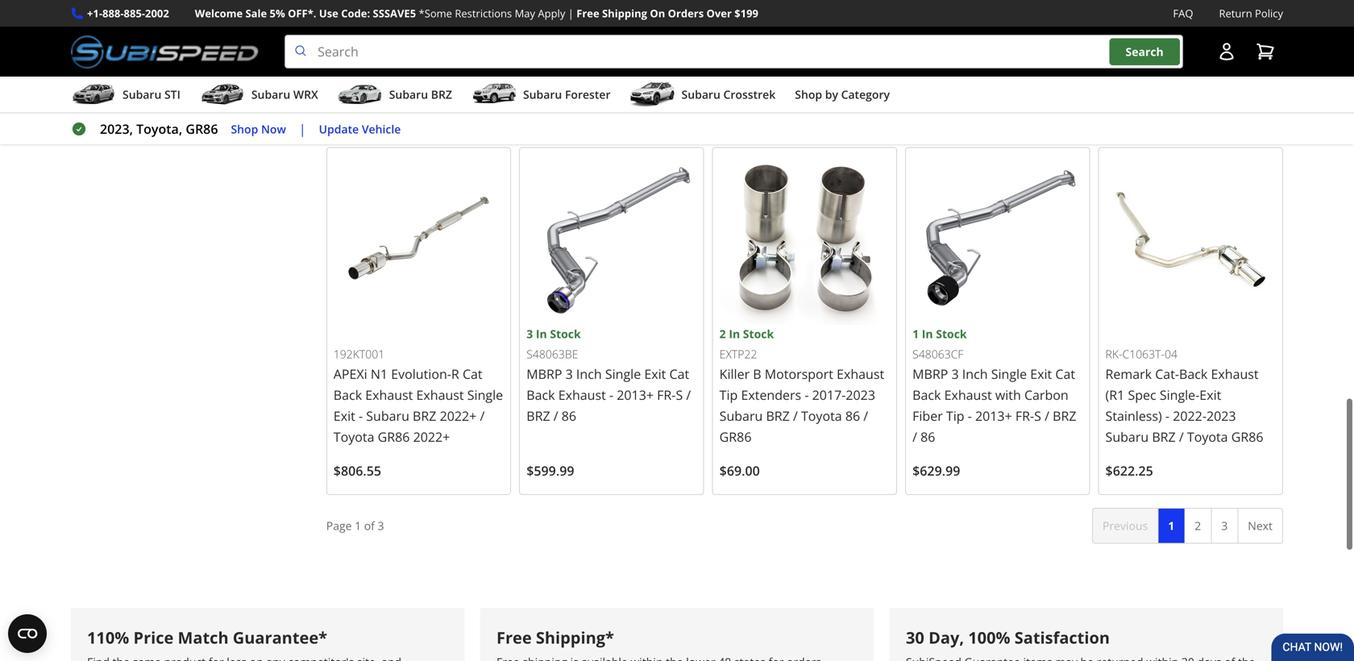 Task type: locate. For each thing, give the bounding box(es) containing it.
2 horizontal spatial 2
[[1195, 518, 1202, 533]]

subaru inside rk-c1063t-04 remark cat-back exhaust (r1 spec single-exit stainless) - 2022-2023 subaru brz / toyota gr86
[[1106, 428, 1149, 445]]

gr86 inside the 192kt001 apexi n1 evolution-r cat back exhaust exhaust single exit - subaru brz 2022+ / toyota gr86 2022+
[[378, 428, 410, 445]]

$280.00
[[527, 106, 574, 123]]

brz down extenders
[[766, 407, 790, 424]]

- inside rk-c1063t-04 remark cat-back exhaust (r1 spec single-exit stainless) - 2022-2023 subaru brz / toyota gr86
[[1166, 407, 1170, 424]]

86 inside 1 in stock s48063cf mbrp 3 inch single exit cat back exhaust with carbon fiber tip - 2013+ fr-s / brz / 86
[[921, 428, 936, 445]]

c1063t-
[[1123, 346, 1165, 362]]

n1
[[371, 365, 388, 382]]

0 vertical spatial 2022-
[[981, 51, 1014, 68]]

0 vertical spatial s
[[774, 72, 781, 89]]

a subaru crosstrek thumbnail image image
[[630, 82, 675, 107]]

0 vertical spatial single-
[[967, 30, 1007, 47]]

inch down the s48063cf
[[963, 365, 988, 382]]

brz down conversion
[[573, 51, 597, 68]]

1 horizontal spatial inch
[[963, 365, 988, 382]]

- inside "remark cat-back exhaust (r1 spec single-exit titanium) - 2022-2023 subaru brz / toyota gr86"
[[973, 51, 977, 68]]

1 horizontal spatial stock
[[743, 326, 774, 341]]

stock up the s48063cf
[[936, 326, 967, 341]]

shop left by
[[795, 87, 822, 102]]

1 horizontal spatial remark
[[1106, 365, 1152, 382]]

/ inside awe touring-to-track conversion kit 2022+ - subaru brz / 2022+ toyota gr86
[[600, 51, 605, 68]]

2022- inside "remark cat-back exhaust (r1 spec single-exit titanium) - 2022-2023 subaru brz / toyota gr86"
[[981, 51, 1014, 68]]

satisfaction
[[1015, 627, 1110, 649]]

policy
[[1255, 6, 1284, 21]]

mbrp 3 inch single exit cat back exhaust - 2013+ fr-s / brz / 86 image
[[527, 154, 697, 325]]

0 horizontal spatial in
[[536, 326, 547, 341]]

in
[[536, 326, 547, 341], [922, 326, 933, 341], [729, 326, 740, 341]]

| right now
[[299, 120, 306, 138]]

2022- inside rk-c1063t-04 remark cat-back exhaust (r1 spec single-exit stainless) - 2022-2023 subaru brz / toyota gr86
[[1173, 407, 1207, 424]]

2 horizontal spatial mbrp
[[913, 365, 948, 382]]

+1-
[[87, 6, 102, 21]]

apexi n1 evolution-r cat back exhaust exhaust single exit - subaru brz 2022+ / toyota gr86 2022+ image
[[334, 154, 504, 325]]

1 vertical spatial cat-
[[1156, 365, 1180, 382]]

stainless)
[[1106, 407, 1162, 424]]

subaru down conversion
[[527, 51, 570, 68]]

over
[[707, 6, 732, 21]]

2022- right titanium)
[[981, 51, 1014, 68]]

remark cat-back exhaust (r1 spec single-exit titanium) - 2022-2023 subaru brz / toyota gr86
[[913, 9, 1071, 89]]

1 horizontal spatial shop
[[795, 87, 822, 102]]

1 horizontal spatial tip
[[946, 407, 965, 424]]

1 vertical spatial tip
[[946, 407, 965, 424]]

2 inside button
[[1195, 518, 1202, 533]]

brz up shop by category
[[833, 51, 857, 68]]

tip down killer at right bottom
[[720, 386, 738, 403]]

stock up "s48063be"
[[550, 326, 581, 341]]

2023 inside "remark cat-back exhaust (r1 spec single-exit titanium) - 2022-2023 subaru brz / toyota gr86"
[[1014, 51, 1044, 68]]

0 horizontal spatial 2
[[720, 326, 726, 341]]

0 vertical spatial 2013+
[[617, 386, 654, 403]]

1 vertical spatial 2013+
[[976, 407, 1012, 424]]

0 vertical spatial remark
[[913, 9, 959, 26]]

in inside the 3 in stock s48063be mbrp 3 inch single exit cat back exhaust - 2013+ fr-s / brz / 86
[[536, 326, 547, 341]]

&
[[1179, 51, 1189, 68]]

faq
[[1173, 6, 1194, 21]]

brz inside hks hi-power muffler spec- l exhaust system - 2022 subaru brz & toyota gr86
[[1152, 51, 1176, 68]]

toyota
[[374, 51, 415, 68], [649, 51, 689, 68], [1192, 51, 1233, 68], [994, 72, 1035, 89], [793, 72, 833, 89], [801, 407, 842, 424], [334, 428, 374, 445], [1188, 428, 1228, 445]]

code:
[[341, 6, 370, 21]]

3 right 2 button
[[1222, 518, 1228, 533]]

0 horizontal spatial 1
[[355, 518, 361, 533]]

track
[[624, 9, 657, 26]]

86 inside 2 in stock extp22 killer b motorsport exhaust tip extenders - 2017-2023 subaru brz / toyota 86 / gr86
[[846, 407, 860, 424]]

110% price match guarantee*
[[87, 627, 327, 649]]

free left shipping*
[[497, 627, 532, 649]]

0 horizontal spatial inch
[[576, 365, 602, 382]]

subaru inside "remark cat-back exhaust (r1 spec single-exit titanium) - 2022-2023 subaru brz / toyota gr86"
[[913, 72, 956, 89]]

1 in from the left
[[536, 326, 547, 341]]

subaru inside the tomei expreme ti catback exhaust ver. 2 single exit - 2013-2023 subaru brz / scion fr-s / toyota 86
[[786, 51, 829, 68]]

stock inside 1 in stock s48063cf mbrp 3 inch single exit cat back exhaust with carbon fiber tip - 2013+ fr-s / brz / 86
[[936, 326, 967, 341]]

mbrp
[[334, 9, 369, 26], [527, 365, 562, 382], [913, 365, 948, 382]]

single- down 04
[[1160, 386, 1200, 403]]

gr86 inside awe touring-to-track conversion kit 2022+ - subaru brz / 2022+ toyota gr86
[[527, 72, 559, 89]]

2 horizontal spatial stock
[[936, 326, 967, 341]]

1 horizontal spatial |
[[568, 6, 574, 21]]

subaru right the a subaru crosstrek thumbnail image
[[682, 87, 721, 102]]

3 down the s48063cf
[[952, 365, 959, 382]]

2 inch from the left
[[963, 365, 988, 382]]

0 horizontal spatial |
[[299, 120, 306, 138]]

0 horizontal spatial (r1
[[913, 30, 932, 47]]

cat for mbrp 3 inch single exit cat back exhaust - 2013+ fr-s / brz / 86
[[670, 365, 689, 382]]

crosstrek
[[724, 87, 776, 102]]

1 horizontal spatial cat
[[670, 365, 689, 382]]

use
[[319, 6, 339, 21]]

toyota inside rk-c1063t-04 remark cat-back exhaust (r1 spec single-exit stainless) - 2022-2023 subaru brz / toyota gr86
[[1188, 428, 1228, 445]]

0 vertical spatial 2
[[798, 30, 805, 47]]

gr86 inside mbrp axle back exhaust dual split carbon tips - 2022+ toyota gr86 / subaru brz
[[418, 51, 450, 68]]

return policy
[[1219, 6, 1284, 21]]

page
[[326, 518, 352, 533]]

subaru up $280.00
[[523, 87, 562, 102]]

free
[[577, 6, 600, 21], [497, 627, 532, 649]]

shop left now
[[231, 121, 258, 136]]

remark
[[913, 9, 959, 26], [1106, 365, 1152, 382]]

2 horizontal spatial in
[[922, 326, 933, 341]]

evolution-
[[391, 365, 451, 382]]

$429.99
[[334, 106, 381, 123]]

single-
[[967, 30, 1007, 47], [1160, 386, 1200, 403]]

/
[[454, 51, 458, 68], [600, 51, 605, 68], [860, 51, 865, 68], [986, 72, 991, 89], [784, 72, 789, 89], [686, 386, 691, 403], [480, 407, 485, 424], [554, 407, 558, 424], [1045, 407, 1050, 424], [793, 407, 798, 424], [864, 407, 868, 424], [913, 428, 918, 445], [1179, 428, 1184, 445]]

192kt001 apexi n1 evolution-r cat back exhaust exhaust single exit - subaru brz 2022+ / toyota gr86 2022+
[[334, 346, 503, 445]]

cat inside the 3 in stock s48063be mbrp 3 inch single exit cat back exhaust - 2013+ fr-s / brz / 86
[[670, 365, 689, 382]]

| right apply
[[568, 6, 574, 21]]

page 1 of 3
[[326, 518, 384, 533]]

subaru down l
[[1106, 51, 1149, 68]]

0 horizontal spatial 2013+
[[617, 386, 654, 403]]

brz left '&'
[[1152, 51, 1176, 68]]

(r1 up stainless)
[[1106, 386, 1125, 403]]

touring-
[[557, 9, 608, 26]]

return policy link
[[1219, 5, 1284, 22]]

match
[[178, 627, 229, 649]]

exit inside rk-c1063t-04 remark cat-back exhaust (r1 spec single-exit stainless) - 2022-2023 subaru brz / toyota gr86
[[1200, 386, 1222, 403]]

brz down the split
[[380, 72, 404, 89]]

sssave5
[[373, 6, 416, 21]]

3 up "s48063be"
[[527, 326, 533, 341]]

remark inside "remark cat-back exhaust (r1 spec single-exit titanium) - 2022-2023 subaru brz / toyota gr86"
[[913, 9, 959, 26]]

free left to-
[[577, 6, 600, 21]]

2 horizontal spatial 1
[[1168, 518, 1175, 533]]

(r1 up titanium)
[[913, 30, 932, 47]]

single- up titanium)
[[967, 30, 1007, 47]]

subaru inside "dropdown button"
[[251, 87, 290, 102]]

l
[[1106, 30, 1113, 47]]

subaru brz
[[389, 87, 452, 102]]

2 horizontal spatial s
[[1035, 407, 1042, 424]]

single- inside rk-c1063t-04 remark cat-back exhaust (r1 spec single-exit stainless) - 2022-2023 subaru brz / toyota gr86
[[1160, 386, 1200, 403]]

1 inside 1 in stock s48063cf mbrp 3 inch single exit cat back exhaust with carbon fiber tip - 2013+ fr-s / brz / 86
[[913, 326, 919, 341]]

1 horizontal spatial single-
[[1160, 386, 1200, 403]]

2 inside 2 in stock extp22 killer b motorsport exhaust tip extenders - 2017-2023 subaru brz / toyota 86 / gr86
[[720, 326, 726, 341]]

1 horizontal spatial fr-
[[755, 72, 774, 89]]

s
[[774, 72, 781, 89], [676, 386, 683, 403], [1035, 407, 1042, 424]]

1 horizontal spatial 1
[[913, 326, 919, 341]]

1 vertical spatial spec
[[1128, 386, 1157, 403]]

0 horizontal spatial shop
[[231, 121, 258, 136]]

1 vertical spatial free
[[497, 627, 532, 649]]

open widget image
[[8, 614, 47, 653]]

dual
[[334, 30, 361, 47]]

cat- up titanium)
[[963, 9, 987, 26]]

brz down titanium)
[[959, 72, 983, 89]]

category
[[841, 87, 890, 102]]

fr-
[[755, 72, 774, 89], [657, 386, 676, 403], [1016, 407, 1035, 424]]

2022+ down dual
[[334, 51, 371, 68]]

0 horizontal spatial mbrp
[[334, 9, 369, 26]]

1 vertical spatial fr-
[[657, 386, 676, 403]]

brz down stainless)
[[1152, 428, 1176, 445]]

carbon inside mbrp axle back exhaust dual split carbon tips - 2022+ toyota gr86 / subaru brz
[[394, 30, 438, 47]]

1 inch from the left
[[576, 365, 602, 382]]

subaru down stainless)
[[1106, 428, 1149, 445]]

may
[[515, 6, 535, 21]]

gr86
[[418, 51, 450, 68], [1236, 51, 1269, 68], [527, 72, 559, 89], [1039, 72, 1071, 89], [186, 120, 218, 138], [378, 428, 410, 445], [720, 428, 752, 445], [1232, 428, 1264, 445]]

30
[[906, 627, 925, 649]]

0 vertical spatial shop
[[795, 87, 822, 102]]

stock up extp22
[[743, 326, 774, 341]]

stock inside the 3 in stock s48063be mbrp 3 inch single exit cat back exhaust - 2013+ fr-s / brz / 86
[[550, 326, 581, 341]]

2 in from the left
[[922, 326, 933, 341]]

0 vertical spatial spec
[[935, 30, 964, 47]]

2 right 1 button
[[1195, 518, 1202, 533]]

fr- inside the 3 in stock s48063be mbrp 3 inch single exit cat back exhaust - 2013+ fr-s / brz / 86
[[657, 386, 676, 403]]

shop inside "dropdown button"
[[795, 87, 822, 102]]

carbon inside 1 in stock s48063cf mbrp 3 inch single exit cat back exhaust with carbon fiber tip - 2013+ fr-s / brz / 86
[[1025, 386, 1069, 403]]

1 vertical spatial single-
[[1160, 386, 1200, 403]]

0 vertical spatial |
[[568, 6, 574, 21]]

cat- inside rk-c1063t-04 remark cat-back exhaust (r1 spec single-exit stainless) - 2022-2023 subaru brz / toyota gr86
[[1156, 365, 1180, 382]]

tip right fiber
[[946, 407, 965, 424]]

restrictions
[[455, 6, 512, 21]]

0 horizontal spatial cat-
[[963, 9, 987, 26]]

3 stock from the left
[[743, 326, 774, 341]]

2 up extp22
[[720, 326, 726, 341]]

1 up the s48063cf
[[913, 326, 919, 341]]

back inside 1 in stock s48063cf mbrp 3 inch single exit cat back exhaust with carbon fiber tip - 2013+ fr-s / brz / 86
[[913, 386, 941, 403]]

subaru brz button
[[338, 80, 452, 112]]

brz down evolution-
[[413, 407, 437, 424]]

2 vertical spatial fr-
[[1016, 407, 1035, 424]]

0 horizontal spatial stock
[[550, 326, 581, 341]]

885-
[[124, 6, 145, 21]]

1 horizontal spatial s
[[774, 72, 781, 89]]

in inside 2 in stock extp22 killer b motorsport exhaust tip extenders - 2017-2023 subaru brz / toyota 86 / gr86
[[729, 326, 740, 341]]

2 horizontal spatial fr-
[[1016, 407, 1035, 424]]

$1,251.00
[[720, 106, 778, 123]]

exhaust inside the tomei expreme ti catback exhaust ver. 2 single exit - 2013-2023 subaru brz / scion fr-s / toyota 86
[[720, 30, 767, 47]]

1 vertical spatial (r1
[[1106, 386, 1125, 403]]

subaru down titanium)
[[913, 72, 956, 89]]

04
[[1165, 346, 1178, 362]]

system
[[1167, 30, 1210, 47]]

1 left 2 button
[[1168, 518, 1175, 533]]

2 for 2
[[1195, 518, 1202, 533]]

exit
[[1007, 30, 1029, 47], [848, 30, 869, 47], [644, 365, 666, 382], [1031, 365, 1052, 382], [1200, 386, 1222, 403], [334, 407, 355, 424]]

1 stock from the left
[[550, 326, 581, 341]]

1 vertical spatial carbon
[[1025, 386, 1069, 403]]

mbrp for mbrp 3 inch single exit cat back exhaust - 2013+ fr-s / brz / 86
[[527, 365, 562, 382]]

spec up stainless)
[[1128, 386, 1157, 403]]

0 vertical spatial (r1
[[913, 30, 932, 47]]

2 horizontal spatial cat
[[1056, 365, 1076, 382]]

spec up titanium)
[[935, 30, 964, 47]]

0 vertical spatial fr-
[[755, 72, 774, 89]]

carbon down '*some' at the left top of page
[[394, 30, 438, 47]]

1
[[913, 326, 919, 341], [355, 518, 361, 533], [1168, 518, 1175, 533]]

spec-
[[1239, 9, 1274, 26]]

brz inside 1 in stock s48063cf mbrp 3 inch single exit cat back exhaust with carbon fiber tip - 2013+ fr-s / brz / 86
[[1053, 407, 1077, 424]]

subaru up "$429.99"
[[334, 72, 377, 89]]

2022+ down r
[[440, 407, 477, 424]]

1 horizontal spatial mbrp
[[527, 365, 562, 382]]

0 vertical spatial cat-
[[963, 9, 987, 26]]

ti
[[817, 9, 828, 26]]

shop for shop now
[[231, 121, 258, 136]]

1 vertical spatial remark
[[1106, 365, 1152, 382]]

1 horizontal spatial 2013+
[[976, 407, 1012, 424]]

subaru
[[527, 51, 570, 68], [786, 51, 829, 68], [1106, 51, 1149, 68], [334, 72, 377, 89], [913, 72, 956, 89], [123, 87, 162, 102], [251, 87, 290, 102], [389, 87, 428, 102], [523, 87, 562, 102], [682, 87, 721, 102], [366, 407, 409, 424], [720, 407, 763, 424], [1106, 428, 1149, 445]]

in up "s48063be"
[[536, 326, 547, 341]]

1 for 1 in stock s48063cf mbrp 3 inch single exit cat back exhaust with carbon fiber tip - 2013+ fr-s / brz / 86
[[913, 326, 919, 341]]

1 horizontal spatial (r1
[[1106, 386, 1125, 403]]

axle
[[373, 9, 398, 26]]

2 cat from the left
[[670, 365, 689, 382]]

hks hi-power muffler spec- l exhaust system - 2022 subaru brz & toyota gr86
[[1106, 9, 1274, 68]]

2 stock from the left
[[936, 326, 967, 341]]

1 horizontal spatial 2022-
[[1173, 407, 1207, 424]]

hks
[[1106, 9, 1130, 26]]

2023 inside the tomei expreme ti catback exhaust ver. 2 single exit - 2013-2023 subaru brz / scion fr-s / toyota 86
[[753, 51, 783, 68]]

kit
[[598, 30, 614, 47]]

1 left of
[[355, 518, 361, 533]]

exit inside the 192kt001 apexi n1 evolution-r cat back exhaust exhaust single exit - subaru brz 2022+ / toyota gr86 2022+
[[334, 407, 355, 424]]

exit inside the 3 in stock s48063be mbrp 3 inch single exit cat back exhaust - 2013+ fr-s / brz / 86
[[644, 365, 666, 382]]

single inside 1 in stock s48063cf mbrp 3 inch single exit cat back exhaust with carbon fiber tip - 2013+ fr-s / brz / 86
[[991, 365, 1027, 382]]

brz inside subaru brz dropdown button
[[431, 87, 452, 102]]

gr86 inside 2 in stock extp22 killer b motorsport exhaust tip extenders - 2017-2023 subaru brz / toyota 86 / gr86
[[720, 428, 752, 445]]

shop by category button
[[795, 80, 890, 112]]

cat- down 04
[[1156, 365, 1180, 382]]

subaru inside hks hi-power muffler spec- l exhaust system - 2022 subaru brz & toyota gr86
[[1106, 51, 1149, 68]]

1 horizontal spatial carbon
[[1025, 386, 1069, 403]]

shop by category
[[795, 87, 890, 102]]

subispeed logo image
[[71, 35, 259, 69]]

subaru left sti
[[123, 87, 162, 102]]

with
[[996, 386, 1021, 403]]

exhaust inside rk-c1063t-04 remark cat-back exhaust (r1 spec single-exit stainless) - 2022-2023 subaru brz / toyota gr86
[[1211, 365, 1259, 382]]

0 horizontal spatial 2022-
[[981, 51, 1014, 68]]

1 horizontal spatial in
[[729, 326, 740, 341]]

cat inside 1 in stock s48063cf mbrp 3 inch single exit cat back exhaust with carbon fiber tip - 2013+ fr-s / brz / 86
[[1056, 365, 1076, 382]]

subaru wrx button
[[200, 80, 318, 112]]

search
[[1126, 44, 1164, 59]]

0 vertical spatial tip
[[720, 386, 738, 403]]

0 horizontal spatial remark
[[913, 9, 959, 26]]

back
[[401, 9, 430, 26], [987, 9, 1015, 26], [1180, 365, 1208, 382], [334, 386, 362, 403], [527, 386, 555, 403], [913, 386, 941, 403]]

inch
[[576, 365, 602, 382], [963, 365, 988, 382]]

2022+ down kit
[[608, 51, 645, 68]]

$806.55
[[334, 462, 381, 479]]

subaru down ver.
[[786, 51, 829, 68]]

remark down rk-
[[1106, 365, 1152, 382]]

single inside the tomei expreme ti catback exhaust ver. 2 single exit - 2013-2023 subaru brz / scion fr-s / toyota 86
[[808, 30, 844, 47]]

+1-888-885-2002 link
[[87, 5, 169, 22]]

back inside "remark cat-back exhaust (r1 spec single-exit titanium) - 2022-2023 subaru brz / toyota gr86"
[[987, 9, 1015, 26]]

1 vertical spatial s
[[676, 386, 683, 403]]

button image
[[1217, 42, 1237, 61]]

mbrp down the s48063cf
[[913, 365, 948, 382]]

3 cat from the left
[[1056, 365, 1076, 382]]

0 vertical spatial carbon
[[394, 30, 438, 47]]

2 vertical spatial s
[[1035, 407, 1042, 424]]

0 horizontal spatial carbon
[[394, 30, 438, 47]]

1 horizontal spatial cat-
[[1156, 365, 1180, 382]]

1 horizontal spatial 2
[[798, 30, 805, 47]]

subaru down n1
[[366, 407, 409, 424]]

inch for -
[[576, 365, 602, 382]]

0 horizontal spatial single-
[[967, 30, 1007, 47]]

1 horizontal spatial spec
[[1128, 386, 1157, 403]]

0 horizontal spatial free
[[497, 627, 532, 649]]

- inside hks hi-power muffler spec- l exhaust system - 2022 subaru brz & toyota gr86
[[1214, 30, 1218, 47]]

remark cat-back exhaust (r1 spec single-exit stainless) - 2022-2023 subaru brz / toyota gr86 image
[[1106, 154, 1276, 325]]

2022- right stainless)
[[1173, 407, 1207, 424]]

exhaust inside 1 in stock s48063cf mbrp 3 inch single exit cat back exhaust with carbon fiber tip - 2013+ fr-s / brz / 86
[[945, 386, 992, 403]]

inch inside 1 in stock s48063cf mbrp 3 inch single exit cat back exhaust with carbon fiber tip - 2013+ fr-s / brz / 86
[[963, 365, 988, 382]]

inch down "s48063be"
[[576, 365, 602, 382]]

0 horizontal spatial cat
[[463, 365, 483, 382]]

subaru wrx
[[251, 87, 318, 102]]

subaru inside mbrp axle back exhaust dual split carbon tips - 2022+ toyota gr86 / subaru brz
[[334, 72, 377, 89]]

brz left a subaru forester thumbnail image
[[431, 87, 452, 102]]

0 horizontal spatial fr-
[[657, 386, 676, 403]]

2022-
[[981, 51, 1014, 68], [1173, 407, 1207, 424]]

100%
[[969, 627, 1011, 649]]

remark inside rk-c1063t-04 remark cat-back exhaust (r1 spec single-exit stainless) - 2022-2023 subaru brz / toyota gr86
[[1106, 365, 1152, 382]]

mbrp down "s48063be"
[[527, 365, 562, 382]]

exit inside "remark cat-back exhaust (r1 spec single-exit titanium) - 2022-2023 subaru brz / toyota gr86"
[[1007, 30, 1029, 47]]

subaru crosstrek button
[[630, 80, 776, 112]]

110%
[[87, 627, 129, 649]]

inch inside the 3 in stock s48063be mbrp 3 inch single exit cat back exhaust - 2013+ fr-s / brz / 86
[[576, 365, 602, 382]]

mbrp up dual
[[334, 9, 369, 26]]

1 cat from the left
[[463, 365, 483, 382]]

1 vertical spatial 2022-
[[1173, 407, 1207, 424]]

0 horizontal spatial spec
[[935, 30, 964, 47]]

single for -
[[605, 365, 641, 382]]

$765.23
[[913, 106, 961, 123]]

3 in from the left
[[729, 326, 740, 341]]

in up the s48063cf
[[922, 326, 933, 341]]

power
[[1151, 9, 1189, 26]]

1 button
[[1158, 508, 1185, 544]]

stock
[[550, 326, 581, 341], [936, 326, 967, 341], [743, 326, 774, 341]]

extp22
[[720, 346, 757, 362]]

0 horizontal spatial tip
[[720, 386, 738, 403]]

brz left stainless)
[[1053, 407, 1077, 424]]

carbon right with
[[1025, 386, 1069, 403]]

brz up $599.99 on the bottom of page
[[527, 407, 550, 424]]

0 vertical spatial free
[[577, 6, 600, 21]]

welcome sale 5% off*. use code: sssave5 *some restrictions may apply | free shipping on orders over $199
[[195, 6, 759, 21]]

awe
[[527, 9, 554, 26]]

search input field
[[285, 35, 1184, 69]]

1 vertical spatial shop
[[231, 121, 258, 136]]

1 vertical spatial 2
[[720, 326, 726, 341]]

remark up titanium)
[[913, 9, 959, 26]]

toyota inside hks hi-power muffler spec- l exhaust system - 2022 subaru brz & toyota gr86
[[1192, 51, 1233, 68]]

2
[[798, 30, 805, 47], [720, 326, 726, 341], [1195, 518, 1202, 533]]

subaru up now
[[251, 87, 290, 102]]

subaru up vehicle
[[389, 87, 428, 102]]

in up extp22
[[729, 326, 740, 341]]

2 vertical spatial 2
[[1195, 518, 1202, 533]]

0 horizontal spatial s
[[676, 386, 683, 403]]

subaru down extenders
[[720, 407, 763, 424]]

2 right ver.
[[798, 30, 805, 47]]



Task type: describe. For each thing, give the bounding box(es) containing it.
brz inside mbrp axle back exhaust dual split carbon tips - 2022+ toyota gr86 / subaru brz
[[380, 72, 404, 89]]

subaru sti
[[123, 87, 180, 102]]

subaru inside 2 in stock extp22 killer b motorsport exhaust tip extenders - 2017-2023 subaru brz / toyota 86 / gr86
[[720, 407, 763, 424]]

2013+ inside 1 in stock s48063cf mbrp 3 inch single exit cat back exhaust with carbon fiber tip - 2013+ fr-s / brz / 86
[[976, 407, 1012, 424]]

toyota inside the tomei expreme ti catback exhaust ver. 2 single exit - 2013-2023 subaru brz / scion fr-s / toyota 86
[[793, 72, 833, 89]]

in for killer b motorsport exhaust tip extenders - 2017-2023 subaru brz / toyota 86 / gr86
[[729, 326, 740, 341]]

cat- inside "remark cat-back exhaust (r1 spec single-exit titanium) - 2022-2023 subaru brz / toyota gr86"
[[963, 9, 987, 26]]

3 inside "button"
[[1222, 518, 1228, 533]]

3 inside 1 in stock s48063cf mbrp 3 inch single exit cat back exhaust with carbon fiber tip - 2013+ fr-s / brz / 86
[[952, 365, 959, 382]]

- inside mbrp axle back exhaust dual split carbon tips - 2022+ toyota gr86 / subaru brz
[[469, 30, 473, 47]]

2013+ inside the 3 in stock s48063be mbrp 3 inch single exit cat back exhaust - 2013+ fr-s / brz / 86
[[617, 386, 654, 403]]

fr- inside 1 in stock s48063cf mbrp 3 inch single exit cat back exhaust with carbon fiber tip - 2013+ fr-s / brz / 86
[[1016, 407, 1035, 424]]

2002
[[145, 6, 169, 21]]

shipping
[[602, 6, 647, 21]]

subaru inside awe touring-to-track conversion kit 2022+ - subaru brz / 2022+ toyota gr86
[[527, 51, 570, 68]]

2013-
[[720, 51, 753, 68]]

subaru inside subaru forester dropdown button
[[523, 87, 562, 102]]

subaru inside subaru sti dropdown button
[[123, 87, 162, 102]]

2017-
[[812, 386, 846, 403]]

exhaust inside mbrp axle back exhaust dual split carbon tips - 2022+ toyota gr86 / subaru brz
[[433, 9, 481, 26]]

search button
[[1110, 38, 1180, 65]]

muffler
[[1192, 9, 1236, 26]]

orders
[[668, 6, 704, 21]]

inch for with
[[963, 365, 988, 382]]

day,
[[929, 627, 964, 649]]

back inside the 3 in stock s48063be mbrp 3 inch single exit cat back exhaust - 2013+ fr-s / brz / 86
[[527, 386, 555, 403]]

guarantee*
[[233, 627, 327, 649]]

to-
[[608, 9, 624, 26]]

update
[[319, 121, 359, 136]]

apply
[[538, 6, 565, 21]]

update vehicle button
[[319, 120, 401, 138]]

catback
[[831, 9, 879, 26]]

exhaust inside 2 in stock extp22 killer b motorsport exhaust tip extenders - 2017-2023 subaru brz / toyota 86 / gr86
[[837, 365, 885, 382]]

subaru inside subaru brz dropdown button
[[389, 87, 428, 102]]

next button
[[1238, 508, 1284, 544]]

(r1 inside rk-c1063t-04 remark cat-back exhaust (r1 spec single-exit stainless) - 2022-2023 subaru brz / toyota gr86
[[1106, 386, 1125, 403]]

2023, toyota, gr86
[[100, 120, 218, 138]]

86 inside the 3 in stock s48063be mbrp 3 inch single exit cat back exhaust - 2013+ fr-s / brz / 86
[[562, 407, 577, 424]]

exhaust inside the 3 in stock s48063be mbrp 3 inch single exit cat back exhaust - 2013+ fr-s / brz / 86
[[558, 386, 606, 403]]

- inside the tomei expreme ti catback exhaust ver. 2 single exit - 2013-2023 subaru brz / scion fr-s / toyota 86
[[873, 30, 877, 47]]

- inside 2 in stock extp22 killer b motorsport exhaust tip extenders - 2017-2023 subaru brz / toyota 86 / gr86
[[805, 386, 809, 403]]

stock for mbrp 3 inch single exit cat back exhaust - 2013+ fr-s / brz / 86
[[550, 326, 581, 341]]

free shipping*
[[497, 627, 614, 649]]

return
[[1219, 6, 1253, 21]]

a subaru wrx thumbnail image image
[[200, 82, 245, 107]]

ver.
[[771, 30, 794, 47]]

- inside the 3 in stock s48063be mbrp 3 inch single exit cat back exhaust - 2013+ fr-s / brz / 86
[[610, 386, 614, 403]]

single for subaru
[[808, 30, 844, 47]]

1 horizontal spatial free
[[577, 6, 600, 21]]

a subaru brz thumbnail image image
[[338, 82, 383, 107]]

apexi
[[334, 365, 367, 382]]

killer
[[720, 365, 750, 382]]

3 down "s48063be"
[[566, 365, 573, 382]]

awe touring-to-track conversion kit 2022+ - subaru brz / 2022+ toyota gr86
[[527, 9, 689, 89]]

b
[[753, 365, 762, 382]]

2023 inside rk-c1063t-04 remark cat-back exhaust (r1 spec single-exit stainless) - 2022-2023 subaru brz / toyota gr86
[[1207, 407, 1236, 424]]

2 for 2 in stock extp22 killer b motorsport exhaust tip extenders - 2017-2023 subaru brz / toyota 86 / gr86
[[720, 326, 726, 341]]

$599.99
[[527, 462, 574, 479]]

5%
[[270, 6, 285, 21]]

exhaust inside hks hi-power muffler spec- l exhaust system - 2022 subaru brz & toyota gr86
[[1116, 30, 1164, 47]]

toyota inside 2 in stock extp22 killer b motorsport exhaust tip extenders - 2017-2023 subaru brz / toyota 86 / gr86
[[801, 407, 842, 424]]

- inside the 192kt001 apexi n1 evolution-r cat back exhaust exhaust single exit - subaru brz 2022+ / toyota gr86 2022+
[[359, 407, 363, 424]]

of
[[364, 518, 375, 533]]

1 vertical spatial |
[[299, 120, 306, 138]]

2 inside the tomei expreme ti catback exhaust ver. 2 single exit - 2013-2023 subaru brz / scion fr-s / toyota 86
[[798, 30, 805, 47]]

1 in stock s48063cf mbrp 3 inch single exit cat back exhaust with carbon fiber tip - 2013+ fr-s / brz / 86
[[913, 326, 1077, 445]]

expreme
[[760, 9, 814, 26]]

tomei
[[720, 9, 757, 26]]

86 inside the tomei expreme ti catback exhaust ver. 2 single exit - 2013-2023 subaru brz / scion fr-s / toyota 86
[[837, 72, 852, 89]]

subaru crosstrek
[[682, 87, 776, 102]]

back inside rk-c1063t-04 remark cat-back exhaust (r1 spec single-exit stainless) - 2022-2023 subaru brz / toyota gr86
[[1180, 365, 1208, 382]]

s inside the tomei expreme ti catback exhaust ver. 2 single exit - 2013-2023 subaru brz / scion fr-s / toyota 86
[[774, 72, 781, 89]]

toyota,
[[136, 120, 182, 138]]

brz inside the tomei expreme ti catback exhaust ver. 2 single exit - 2013-2023 subaru brz / scion fr-s / toyota 86
[[833, 51, 857, 68]]

tip inside 1 in stock s48063cf mbrp 3 inch single exit cat back exhaust with carbon fiber tip - 2013+ fr-s / brz / 86
[[946, 407, 965, 424]]

back inside mbrp axle back exhaust dual split carbon tips - 2022+ toyota gr86 / subaru brz
[[401, 9, 430, 26]]

2 in stock extp22 killer b motorsport exhaust tip extenders - 2017-2023 subaru brz / toyota 86 / gr86
[[720, 326, 885, 445]]

next
[[1248, 518, 1273, 533]]

spec inside "remark cat-back exhaust (r1 spec single-exit titanium) - 2022-2023 subaru brz / toyota gr86"
[[935, 30, 964, 47]]

subaru forester
[[523, 87, 611, 102]]

brz inside rk-c1063t-04 remark cat-back exhaust (r1 spec single-exit stainless) - 2022-2023 subaru brz / toyota gr86
[[1152, 428, 1176, 445]]

2023 inside 2 in stock extp22 killer b motorsport exhaust tip extenders - 2017-2023 subaru brz / toyota 86 / gr86
[[846, 386, 876, 403]]

fr- inside the tomei expreme ti catback exhaust ver. 2 single exit - 2013-2023 subaru brz / scion fr-s / toyota 86
[[755, 72, 774, 89]]

back inside the 192kt001 apexi n1 evolution-r cat back exhaust exhaust single exit - subaru brz 2022+ / toyota gr86 2022+
[[334, 386, 362, 403]]

welcome
[[195, 6, 243, 21]]

on
[[650, 6, 665, 21]]

brz inside awe touring-to-track conversion kit 2022+ - subaru brz / 2022+ toyota gr86
[[573, 51, 597, 68]]

split
[[365, 30, 391, 47]]

titanium)
[[913, 51, 970, 68]]

brz inside the 192kt001 apexi n1 evolution-r cat back exhaust exhaust single exit - subaru brz 2022+ / toyota gr86 2022+
[[413, 407, 437, 424]]

rk-c1063t-04 remark cat-back exhaust (r1 spec single-exit stainless) - 2022-2023 subaru brz / toyota gr86
[[1106, 346, 1264, 445]]

killer b motorsport exhaust tip extenders - 2017-2023 subaru brz / toyota 86 / gr86 image
[[720, 154, 890, 325]]

previous
[[1103, 518, 1148, 533]]

stock for mbrp 3 inch single exit cat back exhaust with carbon fiber tip - 2013+ fr-s / brz / 86
[[936, 326, 967, 341]]

a subaru sti thumbnail image image
[[71, 82, 116, 107]]

2022+ inside mbrp axle back exhaust dual split carbon tips - 2022+ toyota gr86 / subaru brz
[[334, 51, 371, 68]]

/ inside rk-c1063t-04 remark cat-back exhaust (r1 spec single-exit stainless) - 2022-2023 subaru brz / toyota gr86
[[1179, 428, 1184, 445]]

/ inside mbrp axle back exhaust dual split carbon tips - 2022+ toyota gr86 / subaru brz
[[454, 51, 458, 68]]

shop now link
[[231, 120, 286, 138]]

subaru forester button
[[472, 80, 611, 112]]

3 button
[[1211, 508, 1239, 544]]

mbrp for mbrp 3 inch single exit cat back exhaust with carbon fiber tip - 2013+ fr-s / brz / 86
[[913, 365, 948, 382]]

1 for 1
[[1168, 518, 1175, 533]]

update vehicle
[[319, 121, 401, 136]]

$69.00
[[720, 462, 760, 479]]

brz inside the 3 in stock s48063be mbrp 3 inch single exit cat back exhaust - 2013+ fr-s / brz / 86
[[527, 407, 550, 424]]

3 right of
[[378, 518, 384, 533]]

2 button
[[1185, 508, 1212, 544]]

gr86 inside rk-c1063t-04 remark cat-back exhaust (r1 spec single-exit stainless) - 2022-2023 subaru brz / toyota gr86
[[1232, 428, 1264, 445]]

shop now
[[231, 121, 286, 136]]

$199
[[735, 6, 759, 21]]

/ inside the 192kt001 apexi n1 evolution-r cat back exhaust exhaust single exit - subaru brz 2022+ / toyota gr86 2022+
[[480, 407, 485, 424]]

s inside 1 in stock s48063cf mbrp 3 inch single exit cat back exhaust with carbon fiber tip - 2013+ fr-s / brz / 86
[[1035, 407, 1042, 424]]

tip inside 2 in stock extp22 killer b motorsport exhaust tip extenders - 2017-2023 subaru brz / toyota 86 / gr86
[[720, 386, 738, 403]]

spec inside rk-c1063t-04 remark cat-back exhaust (r1 spec single-exit stainless) - 2022-2023 subaru brz / toyota gr86
[[1128, 386, 1157, 403]]

subaru inside subaru crosstrek dropdown button
[[682, 87, 721, 102]]

a subaru forester thumbnail image image
[[472, 82, 517, 107]]

scion
[[720, 72, 752, 89]]

subaru sti button
[[71, 80, 180, 112]]

888-
[[102, 6, 124, 21]]

tips
[[442, 30, 466, 47]]

gr86 inside "remark cat-back exhaust (r1 spec single-exit titanium) - 2022-2023 subaru brz / toyota gr86"
[[1039, 72, 1071, 89]]

mbrp inside mbrp axle back exhaust dual split carbon tips - 2022+ toyota gr86 / subaru brz
[[334, 9, 369, 26]]

toyota inside "remark cat-back exhaust (r1 spec single-exit titanium) - 2022-2023 subaru brz / toyota gr86"
[[994, 72, 1035, 89]]

now
[[261, 121, 286, 136]]

toyota inside the 192kt001 apexi n1 evolution-r cat back exhaust exhaust single exit - subaru brz 2022+ / toyota gr86 2022+
[[334, 428, 374, 445]]

sale
[[246, 6, 267, 21]]

$622.25
[[1106, 462, 1154, 479]]

toyota inside mbrp axle back exhaust dual split carbon tips - 2022+ toyota gr86 / subaru brz
[[374, 51, 415, 68]]

3 in stock s48063be mbrp 3 inch single exit cat back exhaust - 2013+ fr-s / brz / 86
[[527, 326, 691, 424]]

vehicle
[[362, 121, 401, 136]]

cat inside the 192kt001 apexi n1 evolution-r cat back exhaust exhaust single exit - subaru brz 2022+ / toyota gr86 2022+
[[463, 365, 483, 382]]

exhaust inside "remark cat-back exhaust (r1 spec single-exit titanium) - 2022-2023 subaru brz / toyota gr86"
[[1018, 9, 1066, 26]]

2023,
[[100, 120, 133, 138]]

exit inside the tomei expreme ti catback exhaust ver. 2 single exit - 2013-2023 subaru brz / scion fr-s / toyota 86
[[848, 30, 869, 47]]

extenders
[[741, 386, 802, 403]]

- inside awe touring-to-track conversion kit 2022+ - subaru brz / 2022+ toyota gr86
[[657, 30, 661, 47]]

single inside the 192kt001 apexi n1 evolution-r cat back exhaust exhaust single exit - subaru brz 2022+ / toyota gr86 2022+
[[467, 386, 503, 403]]

in for mbrp 3 inch single exit cat back exhaust - 2013+ fr-s / brz / 86
[[536, 326, 547, 341]]

2022+ down track
[[617, 30, 654, 47]]

tomei expreme ti catback exhaust ver. 2 single exit - 2013-2023 subaru brz / scion fr-s / toyota 86
[[720, 9, 879, 89]]

s48063cf
[[913, 346, 964, 362]]

/ inside "remark cat-back exhaust (r1 spec single-exit titanium) - 2022-2023 subaru brz / toyota gr86"
[[986, 72, 991, 89]]

2022
[[1221, 30, 1251, 47]]

faq link
[[1173, 5, 1194, 22]]

mbrp axle back exhaust dual split carbon tips - 2022+ toyota gr86 / subaru brz
[[334, 9, 481, 89]]

stock for killer b motorsport exhaust tip extenders - 2017-2023 subaru brz / toyota 86 / gr86
[[743, 326, 774, 341]]

- inside 1 in stock s48063cf mbrp 3 inch single exit cat back exhaust with carbon fiber tip - 2013+ fr-s / brz / 86
[[968, 407, 972, 424]]

s inside the 3 in stock s48063be mbrp 3 inch single exit cat back exhaust - 2013+ fr-s / brz / 86
[[676, 386, 683, 403]]

single for with
[[991, 365, 1027, 382]]

rk-
[[1106, 346, 1123, 362]]

in for mbrp 3 inch single exit cat back exhaust with carbon fiber tip - 2013+ fr-s / brz / 86
[[922, 326, 933, 341]]

off*.
[[288, 6, 316, 21]]

wrx
[[293, 87, 318, 102]]

192kt001
[[334, 346, 385, 362]]

shop for shop by category
[[795, 87, 822, 102]]

cat for mbrp 3 inch single exit cat back exhaust with carbon fiber tip - 2013+ fr-s / brz / 86
[[1056, 365, 1076, 382]]

brz inside "remark cat-back exhaust (r1 spec single-exit titanium) - 2022-2023 subaru brz / toyota gr86"
[[959, 72, 983, 89]]

s48063be
[[527, 346, 578, 362]]

brz inside 2 in stock extp22 killer b motorsport exhaust tip extenders - 2017-2023 subaru brz / toyota 86 / gr86
[[766, 407, 790, 424]]

2022+ down evolution-
[[413, 428, 450, 445]]

mbrp 3 inch single exit cat back exhaust with carbon fiber tip - 2013+ fr-s / brz / 86 image
[[913, 154, 1083, 325]]



Task type: vqa. For each thing, say whether or not it's contained in the screenshot.


